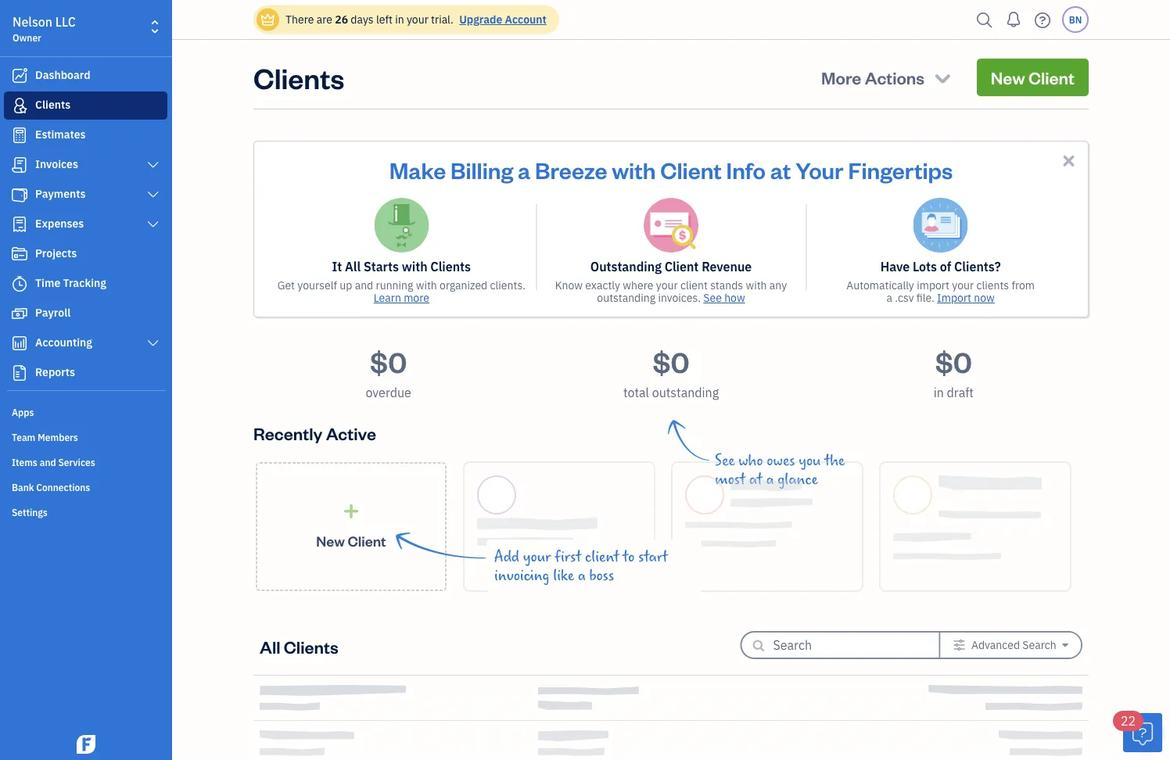 Task type: describe. For each thing, give the bounding box(es) containing it.
with up running at the left of the page
[[402, 259, 428, 275]]

payment image
[[10, 187, 29, 203]]

time tracking
[[35, 276, 106, 290]]

bank connections
[[12, 481, 90, 494]]

your
[[796, 155, 844, 184]]

reports link
[[4, 359, 168, 387]]

crown image
[[260, 11, 276, 28]]

yourself
[[298, 278, 337, 293]]

team
[[12, 431, 35, 444]]

get
[[278, 278, 295, 293]]

owner
[[13, 31, 41, 44]]

where
[[623, 278, 654, 293]]

your inside have lots of clients? automatically import your clients from a .csv file. import now
[[953, 278, 975, 293]]

from
[[1012, 278, 1036, 293]]

have lots of clients? image
[[914, 198, 969, 253]]

advanced
[[972, 638, 1021, 653]]

revenue
[[702, 259, 752, 275]]

the
[[825, 452, 845, 470]]

how
[[725, 291, 746, 305]]

dashboard link
[[4, 62, 168, 90]]

report image
[[10, 366, 29, 381]]

all clients
[[260, 636, 339, 658]]

client up know exactly where your client stands with any outstanding invoices.
[[665, 259, 699, 275]]

up
[[340, 278, 353, 293]]

invoices.
[[659, 291, 701, 305]]

nelson llc owner
[[13, 14, 76, 44]]

have lots of clients? automatically import your clients from a .csv file. import now
[[847, 259, 1036, 305]]

learn
[[374, 291, 401, 305]]

upgrade account link
[[456, 12, 547, 27]]

reports
[[35, 365, 75, 380]]

clients.
[[490, 278, 526, 293]]

projects
[[35, 246, 77, 261]]

outstanding client revenue
[[591, 259, 752, 275]]

chevron large down image for accounting
[[146, 337, 160, 350]]

with right running at the left of the page
[[416, 278, 437, 293]]

it all starts with clients image
[[374, 198, 429, 253]]

connections
[[36, 481, 90, 494]]

invoice image
[[10, 157, 29, 173]]

import
[[938, 291, 972, 305]]

know
[[556, 278, 583, 293]]

add
[[495, 549, 520, 566]]

timer image
[[10, 276, 29, 292]]

members
[[38, 431, 78, 444]]

breeze
[[535, 155, 608, 184]]

chevron large down image
[[146, 159, 160, 171]]

client inside know exactly where your client stands with any outstanding invoices.
[[681, 278, 708, 293]]

items and services link
[[4, 450, 168, 474]]

left
[[376, 12, 393, 27]]

expense image
[[10, 217, 29, 232]]

invoices
[[35, 157, 78, 171]]

$0 overdue
[[366, 343, 412, 401]]

running
[[376, 278, 414, 293]]

items and services
[[12, 456, 95, 469]]

your inside know exactly where your client stands with any outstanding invoices.
[[657, 278, 678, 293]]

more
[[822, 66, 862, 88]]

0 vertical spatial at
[[771, 155, 792, 184]]

main element
[[0, 0, 211, 761]]

and inside main element
[[40, 456, 56, 469]]

client image
[[10, 98, 29, 113]]

with right breeze
[[612, 155, 656, 184]]

upgrade
[[460, 12, 503, 27]]

first
[[555, 549, 582, 566]]

apps
[[12, 406, 34, 419]]

invoices link
[[4, 151, 168, 179]]

services
[[58, 456, 95, 469]]

in inside $0 in draft
[[934, 385, 945, 401]]

info
[[727, 155, 766, 184]]

1 vertical spatial new
[[316, 532, 345, 550]]

apps link
[[4, 400, 168, 423]]

plus image
[[342, 503, 360, 520]]

settings link
[[4, 500, 168, 524]]

projects link
[[4, 240, 168, 268]]

chevrondown image
[[933, 67, 954, 88]]

see how
[[704, 291, 746, 305]]

0 vertical spatial new client link
[[977, 59, 1090, 96]]

more
[[404, 291, 430, 305]]

more actions button
[[808, 59, 968, 96]]

clients inside main element
[[35, 97, 71, 112]]

caretdown image
[[1063, 639, 1069, 652]]

go to help image
[[1031, 8, 1056, 32]]

recently
[[254, 422, 323, 445]]

it
[[332, 259, 342, 275]]

bank connections link
[[4, 475, 168, 499]]

chart image
[[10, 336, 29, 351]]

there
[[286, 12, 314, 27]]

actions
[[865, 66, 925, 88]]

import
[[917, 278, 950, 293]]

team members
[[12, 431, 78, 444]]

add your first client to start invoicing like a boss
[[495, 549, 668, 585]]

you
[[799, 452, 822, 470]]

draft
[[948, 385, 974, 401]]

clients link
[[4, 92, 168, 120]]

have
[[881, 259, 910, 275]]

estimates
[[35, 127, 86, 142]]

starts
[[364, 259, 399, 275]]

automatically
[[847, 278, 915, 293]]

freshbooks image
[[74, 736, 99, 755]]

resource center badge image
[[1124, 714, 1163, 753]]

clients?
[[955, 259, 1002, 275]]



Task type: locate. For each thing, give the bounding box(es) containing it.
0 horizontal spatial new
[[316, 532, 345, 550]]

a inside have lots of clients? automatically import your clients from a .csv file. import now
[[887, 291, 893, 305]]

in right left
[[395, 12, 404, 27]]

client
[[1029, 66, 1075, 88], [661, 155, 722, 184], [665, 259, 699, 275], [348, 532, 386, 550]]

0 horizontal spatial new client
[[316, 532, 386, 550]]

your
[[407, 12, 429, 27], [657, 278, 678, 293], [953, 278, 975, 293], [523, 549, 551, 566]]

client
[[681, 278, 708, 293], [585, 549, 620, 566]]

organized
[[440, 278, 488, 293]]

client down go to help icon
[[1029, 66, 1075, 88]]

0 vertical spatial all
[[345, 259, 361, 275]]

chevron large down image for payments
[[146, 189, 160, 201]]

in left draft
[[934, 385, 945, 401]]

1 chevron large down image from the top
[[146, 189, 160, 201]]

payroll
[[35, 306, 71, 320]]

search image
[[973, 8, 998, 32]]

at right info
[[771, 155, 792, 184]]

fingertips
[[849, 155, 954, 184]]

boss
[[590, 567, 615, 585]]

1 vertical spatial client
[[585, 549, 620, 566]]

search
[[1023, 638, 1057, 653]]

outstanding down the outstanding
[[597, 291, 656, 305]]

payments link
[[4, 181, 168, 209]]

1 vertical spatial and
[[40, 456, 56, 469]]

1 vertical spatial at
[[750, 471, 763, 488]]

$0 down invoices.
[[653, 343, 690, 380]]

chevron large down image inside the expenses "link"
[[146, 218, 160, 231]]

$0 total outstanding
[[624, 343, 719, 401]]

expenses
[[35, 216, 84, 231]]

1 horizontal spatial new client
[[992, 66, 1075, 88]]

clients
[[254, 59, 345, 96], [35, 97, 71, 112], [431, 259, 471, 275], [284, 636, 339, 658]]

$0 inside '$0 total outstanding'
[[653, 343, 690, 380]]

expenses link
[[4, 211, 168, 239]]

0 vertical spatial outstanding
[[597, 291, 656, 305]]

1 horizontal spatial $0
[[653, 343, 690, 380]]

1 $0 from the left
[[370, 343, 407, 380]]

and right "up"
[[355, 278, 374, 293]]

dashboard image
[[10, 68, 29, 84]]

a down the 'owes' on the right bottom of the page
[[767, 471, 775, 488]]

payroll link
[[4, 300, 168, 328]]

recently active
[[254, 422, 376, 445]]

stands
[[711, 278, 744, 293]]

2 chevron large down image from the top
[[146, 218, 160, 231]]

and right items
[[40, 456, 56, 469]]

items
[[12, 456, 37, 469]]

client down outstanding client revenue
[[681, 278, 708, 293]]

3 chevron large down image from the top
[[146, 337, 160, 350]]

days
[[351, 12, 374, 27]]

a left the .csv
[[887, 291, 893, 305]]

0 vertical spatial new
[[992, 66, 1026, 88]]

client inside add your first client to start invoicing like a boss
[[585, 549, 620, 566]]

your down outstanding client revenue
[[657, 278, 678, 293]]

a right like
[[578, 567, 586, 585]]

glance
[[778, 471, 819, 488]]

bn
[[1070, 13, 1083, 26]]

your left trial.
[[407, 12, 429, 27]]

more actions
[[822, 66, 925, 88]]

with left any
[[746, 278, 768, 293]]

your up invoicing
[[523, 549, 551, 566]]

bank
[[12, 481, 34, 494]]

tracking
[[63, 276, 106, 290]]

like
[[554, 567, 575, 585]]

$0 for $0 total outstanding
[[653, 343, 690, 380]]

clients
[[977, 278, 1010, 293]]

client down plus icon
[[348, 532, 386, 550]]

0 vertical spatial client
[[681, 278, 708, 293]]

accounting link
[[4, 330, 168, 358]]

outstanding inside '$0 total outstanding'
[[653, 385, 719, 401]]

advanced search button
[[941, 633, 1082, 658]]

overdue
[[366, 385, 412, 401]]

0 horizontal spatial and
[[40, 456, 56, 469]]

billing
[[451, 155, 514, 184]]

1 horizontal spatial new
[[992, 66, 1026, 88]]

of
[[941, 259, 952, 275]]

llc
[[55, 14, 76, 30]]

2 horizontal spatial $0
[[936, 343, 973, 380]]

exactly
[[586, 278, 621, 293]]

0 horizontal spatial at
[[750, 471, 763, 488]]

estimates link
[[4, 121, 168, 150]]

client up "boss"
[[585, 549, 620, 566]]

$0 in draft
[[934, 343, 974, 401]]

outstanding client revenue image
[[644, 198, 699, 253]]

0 horizontal spatial new client link
[[256, 463, 447, 592]]

owes
[[767, 452, 796, 470]]

with
[[612, 155, 656, 184], [402, 259, 428, 275], [416, 278, 437, 293], [746, 278, 768, 293]]

bn button
[[1063, 6, 1090, 33]]

see for see who owes you the most at a glance
[[715, 452, 735, 470]]

0 vertical spatial in
[[395, 12, 404, 27]]

see who owes you the most at a glance
[[715, 452, 845, 488]]

1 horizontal spatial new client link
[[977, 59, 1090, 96]]

$0 inside $0 overdue
[[370, 343, 407, 380]]

start
[[639, 549, 668, 566]]

invoicing
[[495, 567, 550, 585]]

0 vertical spatial and
[[355, 278, 374, 293]]

at
[[771, 155, 792, 184], [750, 471, 763, 488]]

new down notifications icon
[[992, 66, 1026, 88]]

any
[[770, 278, 788, 293]]

time tracking link
[[4, 270, 168, 298]]

1 horizontal spatial in
[[934, 385, 945, 401]]

new down plus icon
[[316, 532, 345, 550]]

outstanding right 'total'
[[653, 385, 719, 401]]

0 vertical spatial see
[[704, 291, 722, 305]]

team members link
[[4, 425, 168, 449]]

a
[[518, 155, 531, 184], [887, 291, 893, 305], [767, 471, 775, 488], [578, 567, 586, 585]]

your inside add your first client to start invoicing like a boss
[[523, 549, 551, 566]]

1 vertical spatial new client link
[[256, 463, 447, 592]]

at inside see who owes you the most at a glance
[[750, 471, 763, 488]]

a inside add your first client to start invoicing like a boss
[[578, 567, 586, 585]]

see inside see who owes you the most at a glance
[[715, 452, 735, 470]]

chevron large down image inside payments link
[[146, 189, 160, 201]]

0 horizontal spatial in
[[395, 12, 404, 27]]

close image
[[1061, 152, 1079, 170]]

notifications image
[[1002, 4, 1027, 35]]

your down clients?
[[953, 278, 975, 293]]

1 vertical spatial see
[[715, 452, 735, 470]]

$0 for $0 in draft
[[936, 343, 973, 380]]

2 vertical spatial chevron large down image
[[146, 337, 160, 350]]

who
[[739, 452, 764, 470]]

with inside know exactly where your client stands with any outstanding invoices.
[[746, 278, 768, 293]]

$0 up overdue at the left bottom
[[370, 343, 407, 380]]

0 vertical spatial chevron large down image
[[146, 189, 160, 201]]

estimate image
[[10, 128, 29, 143]]

outstanding
[[591, 259, 662, 275]]

accounting
[[35, 335, 92, 350]]

1 horizontal spatial at
[[771, 155, 792, 184]]

3 $0 from the left
[[936, 343, 973, 380]]

all inside "it all starts with clients get yourself up and running with organized clients. learn more"
[[345, 259, 361, 275]]

0 horizontal spatial $0
[[370, 343, 407, 380]]

payments
[[35, 187, 86, 201]]

active
[[326, 422, 376, 445]]

and
[[355, 278, 374, 293], [40, 456, 56, 469]]

$0 up draft
[[936, 343, 973, 380]]

see up 'most'
[[715, 452, 735, 470]]

dashboard
[[35, 68, 91, 82]]

project image
[[10, 247, 29, 262]]

trial.
[[431, 12, 454, 27]]

see for see how
[[704, 291, 722, 305]]

a inside see who owes you the most at a glance
[[767, 471, 775, 488]]

26
[[335, 12, 348, 27]]

to
[[623, 549, 635, 566]]

0 horizontal spatial client
[[585, 549, 620, 566]]

chevron large down image for expenses
[[146, 218, 160, 231]]

new client down go to help icon
[[992, 66, 1075, 88]]

and inside "it all starts with clients get yourself up and running with organized clients. learn more"
[[355, 278, 374, 293]]

there are 26 days left in your trial. upgrade account
[[286, 12, 547, 27]]

time
[[35, 276, 60, 290]]

1 vertical spatial outstanding
[[653, 385, 719, 401]]

chevron large down image
[[146, 189, 160, 201], [146, 218, 160, 231], [146, 337, 160, 350]]

new client down plus icon
[[316, 532, 386, 550]]

new client link
[[977, 59, 1090, 96], [256, 463, 447, 592]]

know exactly where your client stands with any outstanding invoices.
[[556, 278, 788, 305]]

$0
[[370, 343, 407, 380], [653, 343, 690, 380], [936, 343, 973, 380]]

0 vertical spatial new client
[[992, 66, 1075, 88]]

clients inside "it all starts with clients get yourself up and running with organized clients. learn more"
[[431, 259, 471, 275]]

see left how at top
[[704, 291, 722, 305]]

nelson
[[13, 14, 53, 30]]

settings
[[12, 506, 48, 519]]

0 horizontal spatial all
[[260, 636, 281, 658]]

settings image
[[954, 639, 966, 652]]

most
[[715, 471, 746, 488]]

see
[[704, 291, 722, 305], [715, 452, 735, 470]]

outstanding inside know exactly where your client stands with any outstanding invoices.
[[597, 291, 656, 305]]

money image
[[10, 306, 29, 322]]

client left info
[[661, 155, 722, 184]]

$0 for $0 overdue
[[370, 343, 407, 380]]

1 horizontal spatial and
[[355, 278, 374, 293]]

Search text field
[[774, 633, 915, 658]]

1 horizontal spatial client
[[681, 278, 708, 293]]

.csv
[[896, 291, 915, 305]]

$0 inside $0 in draft
[[936, 343, 973, 380]]

a right billing
[[518, 155, 531, 184]]

at down who
[[750, 471, 763, 488]]

2 $0 from the left
[[653, 343, 690, 380]]

file.
[[917, 291, 935, 305]]

1 vertical spatial new client
[[316, 532, 386, 550]]

1 vertical spatial all
[[260, 636, 281, 658]]

1 vertical spatial chevron large down image
[[146, 218, 160, 231]]

total
[[624, 385, 650, 401]]

1 vertical spatial in
[[934, 385, 945, 401]]

now
[[975, 291, 995, 305]]

1 horizontal spatial all
[[345, 259, 361, 275]]



Task type: vqa. For each thing, say whether or not it's contained in the screenshot.
the total
yes



